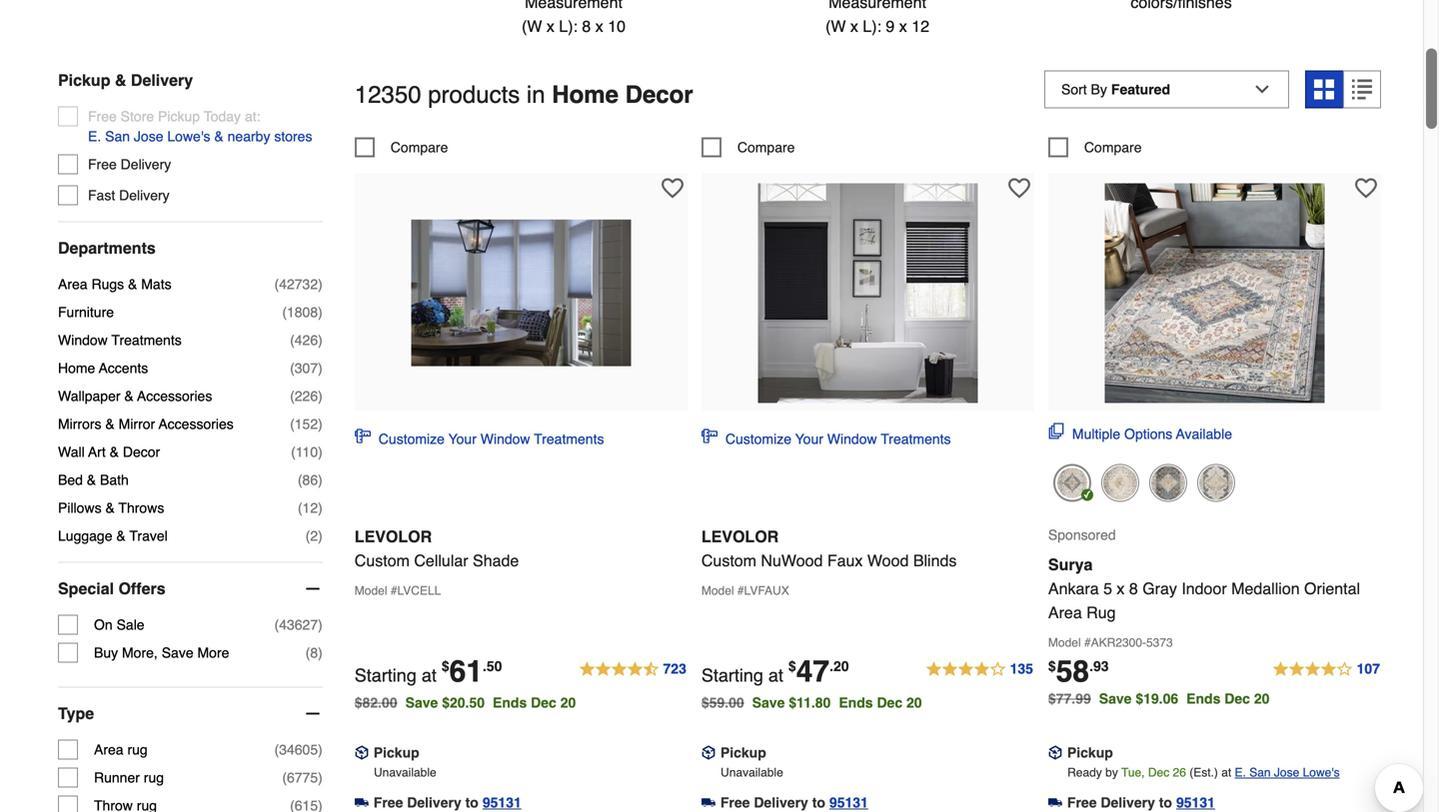 Task type: locate. For each thing, give the bounding box(es) containing it.
( 2 )
[[306, 528, 323, 544]]

1 vertical spatial jose
[[1274, 766, 1300, 780]]

ends right $19.06
[[1187, 691, 1221, 707]]

san
[[105, 128, 130, 144], [1250, 766, 1271, 780]]

) for ( 1808 )
[[318, 304, 323, 320]]

1 horizontal spatial your
[[795, 431, 824, 447]]

0 horizontal spatial 8
[[310, 645, 318, 661]]

save for 61
[[405, 695, 438, 711]]

pickup down $59.00
[[721, 745, 766, 761]]

pickup
[[58, 71, 110, 89], [158, 108, 200, 124], [374, 745, 420, 761], [721, 745, 766, 761], [1067, 745, 1113, 761]]

13 ) from the top
[[318, 742, 323, 758]]

107
[[1357, 661, 1380, 677]]

pickup up free delivery
[[58, 71, 110, 89]]

e. up free delivery
[[88, 128, 101, 144]]

1 horizontal spatial unavailable
[[721, 766, 783, 780]]

$82.00
[[355, 695, 397, 711]]

2 your from the left
[[795, 431, 824, 447]]

customize your window treatments link for levolor custom nuwood faux wood blinds image
[[702, 428, 951, 449]]

0 horizontal spatial free delivery to 95131
[[374, 795, 522, 811]]

5 ) from the top
[[318, 388, 323, 404]]

2 horizontal spatial at
[[1222, 766, 1232, 780]]

3 to from the left
[[1159, 795, 1172, 811]]

1 heart outline image from the left
[[662, 177, 683, 199]]

runner
[[94, 770, 140, 786]]

95131
[[483, 795, 522, 811], [830, 795, 868, 811], [1176, 795, 1215, 811]]

save down .93
[[1099, 691, 1132, 707]]

truck filled image for pickup image
[[1048, 796, 1062, 810]]

( 426 )
[[290, 332, 323, 348]]

0 horizontal spatial at
[[422, 665, 437, 686]]

ends for .93
[[1187, 691, 1221, 707]]

3 free delivery to 95131 from the left
[[1067, 795, 1215, 811]]

2 $ from the left
[[789, 658, 796, 674]]

gray image
[[1053, 464, 1091, 502]]

307
[[295, 360, 318, 376]]

) up ( 226 )
[[318, 360, 323, 376]]

ends dec 20 element down .50
[[493, 695, 584, 711]]

4 stars image down "oriental"
[[1272, 658, 1381, 682]]

426
[[295, 332, 318, 348]]

custom up model # lvfaux at the bottom
[[702, 552, 757, 570]]

2 free delivery to 95131 from the left
[[721, 795, 868, 811]]

unavailable
[[374, 766, 436, 780], [721, 766, 783, 780]]

0 horizontal spatial 4 stars image
[[925, 658, 1034, 682]]

ends dec 20 element right $19.06
[[1187, 691, 1278, 707]]

1 95131 button from the left
[[483, 793, 522, 813]]

& right "bed"
[[87, 472, 96, 488]]

( for 2
[[306, 528, 310, 544]]

152
[[295, 416, 318, 432]]

bed
[[58, 472, 83, 488]]

ends down .20
[[839, 695, 873, 711]]

area
[[58, 276, 88, 292], [1048, 604, 1082, 622], [94, 742, 124, 758]]

( for 86
[[298, 472, 302, 488]]

0 horizontal spatial #
[[391, 584, 397, 598]]

custom inside the levolor custom nuwood faux wood blinds
[[702, 552, 757, 570]]

compare inside 1001407256 element
[[1084, 139, 1142, 155]]

( for 43627
[[274, 617, 279, 633]]

area down ankara
[[1048, 604, 1082, 622]]

model left lvcell
[[355, 584, 387, 598]]

$ inside starting at $ 61 .50
[[442, 658, 449, 674]]

2 horizontal spatial to
[[1159, 795, 1172, 811]]

0 horizontal spatial custom
[[355, 552, 410, 570]]

ends
[[1187, 691, 1221, 707], [493, 695, 527, 711], [839, 695, 873, 711]]

110
[[296, 444, 318, 460]]

0 vertical spatial 8
[[1129, 580, 1138, 598]]

levolor for nuwood
[[702, 528, 779, 546]]

levolor up cellular
[[355, 528, 432, 546]]

pickup & delivery
[[58, 71, 193, 89]]

.50
[[483, 658, 502, 674]]

save left more
[[162, 645, 194, 661]]

was price $82.00 element
[[355, 690, 405, 711]]

wood
[[867, 552, 909, 570]]

0 horizontal spatial truck filled image
[[702, 796, 716, 810]]

1 horizontal spatial free delivery to 95131
[[721, 795, 868, 811]]

3 95131 button from the left
[[1176, 793, 1215, 813]]

mats
[[141, 276, 172, 292]]

0 horizontal spatial ends
[[493, 695, 527, 711]]

1 truck filled image from the left
[[702, 796, 716, 810]]

) up 86
[[318, 444, 323, 460]]

1 horizontal spatial starting
[[702, 665, 764, 686]]

8 right x
[[1129, 580, 1138, 598]]

unavailable down $82.00
[[374, 766, 436, 780]]

( for 6775
[[282, 770, 287, 786]]

ends dec 20 element
[[1187, 691, 1278, 707], [493, 695, 584, 711], [839, 695, 930, 711]]

0 vertical spatial lowe's
[[167, 128, 210, 144]]

compare inside 5004859829 element
[[391, 139, 448, 155]]

( for 110
[[291, 444, 296, 460]]

) up "( 8 )"
[[318, 617, 323, 633]]

model up 58
[[1048, 636, 1081, 650]]

your for levolor custom nuwood faux wood blinds image
[[795, 431, 824, 447]]

# up .93
[[1084, 636, 1091, 650]]

dec for 61
[[531, 695, 557, 711]]

8 inside surya ankara 5 x 8 gray indoor medallion oriental area rug
[[1129, 580, 1138, 598]]

1 horizontal spatial 8
[[1129, 580, 1138, 598]]

tue,
[[1122, 766, 1145, 780]]

0 horizontal spatial heart outline image
[[662, 177, 683, 199]]

0 vertical spatial area
[[58, 276, 88, 292]]

pickup up ready
[[1067, 745, 1113, 761]]

area up the furniture
[[58, 276, 88, 292]]

1 horizontal spatial compare
[[738, 139, 795, 155]]

custom up model # lvcell
[[355, 552, 410, 570]]

save for 47
[[752, 695, 785, 711]]

2 horizontal spatial 95131
[[1176, 795, 1215, 811]]

) down 12
[[318, 528, 323, 544]]

actual price $61.50 element
[[355, 654, 502, 690]]

58
[[1056, 654, 1090, 689]]

1 vertical spatial decor
[[123, 444, 160, 460]]

at left "61"
[[422, 665, 437, 686]]

1 horizontal spatial levolor
[[702, 528, 779, 546]]

2 ) from the top
[[318, 304, 323, 320]]

at left the 47
[[769, 665, 784, 686]]

san right '(est.)'
[[1250, 766, 1271, 780]]

$82.00 save $20.50 ends dec 20
[[355, 695, 576, 711]]

0 horizontal spatial levolor
[[355, 528, 432, 546]]

& up store
[[115, 71, 126, 89]]

2 horizontal spatial free delivery to 95131
[[1067, 795, 1215, 811]]

8 ) from the top
[[318, 472, 323, 488]]

8 down '( 43627 )'
[[310, 645, 318, 661]]

0 horizontal spatial pickup image
[[355, 746, 369, 760]]

minus image
[[303, 704, 323, 724]]

) up 110
[[318, 416, 323, 432]]

starting inside starting at $ 61 .50
[[355, 665, 417, 686]]

surya
[[1048, 556, 1093, 574]]

0 vertical spatial accessories
[[137, 388, 212, 404]]

1 horizontal spatial customize your window treatments
[[726, 431, 951, 447]]

& for travel
[[116, 528, 126, 544]]

ends for 47
[[839, 695, 873, 711]]

2 starting from the left
[[702, 665, 764, 686]]

1 custom from the left
[[355, 552, 410, 570]]

7 ) from the top
[[318, 444, 323, 460]]

customize
[[379, 431, 445, 447], [726, 431, 792, 447]]

unavailable down $59.00
[[721, 766, 783, 780]]

accents
[[99, 360, 148, 376]]

0 horizontal spatial jose
[[134, 128, 163, 144]]

1 horizontal spatial customize
[[726, 431, 792, 447]]

) up 12
[[318, 472, 323, 488]]

2 vertical spatial area
[[94, 742, 124, 758]]

levolor for cellular
[[355, 528, 432, 546]]

unavailable for 1st pickup icon from the right
[[721, 766, 783, 780]]

dark brown image
[[1149, 464, 1187, 502]]

pickup image up truck filled image
[[355, 746, 369, 760]]

pickup down $82.00
[[374, 745, 420, 761]]

2 compare from the left
[[738, 139, 795, 155]]

2 horizontal spatial 20
[[1254, 691, 1270, 707]]

# up starting at $ 47 .20
[[738, 584, 744, 598]]

starting for 61
[[355, 665, 417, 686]]

0 horizontal spatial 20
[[560, 695, 576, 711]]

rug
[[127, 742, 148, 758], [144, 770, 164, 786]]

2 horizontal spatial area
[[1048, 604, 1082, 622]]

jose down store
[[134, 128, 163, 144]]

indoor
[[1182, 580, 1227, 598]]

# down the levolor custom cellular shade
[[391, 584, 397, 598]]

2 horizontal spatial treatments
[[881, 431, 951, 447]]

customize your window treatments for levolor custom nuwood faux wood blinds image
[[726, 431, 951, 447]]

1 horizontal spatial model
[[702, 584, 734, 598]]

5014075469 element
[[702, 137, 795, 157]]

) for ( 86 )
[[318, 472, 323, 488]]

4 stars image left 58
[[925, 658, 1034, 682]]

to for pickup image 95131 button
[[1159, 795, 1172, 811]]

1 95131 from the left
[[483, 795, 522, 811]]

2 horizontal spatial ends
[[1187, 691, 1221, 707]]

4 ) from the top
[[318, 360, 323, 376]]

at right '(est.)'
[[1222, 766, 1232, 780]]

$ right the 135
[[1048, 658, 1056, 674]]

ends for 61
[[493, 695, 527, 711]]

2 heart outline image from the left
[[1355, 177, 1377, 199]]

2 truck filled image from the left
[[1048, 796, 1062, 810]]

1 horizontal spatial pickup image
[[702, 746, 716, 760]]

model for custom cellular shade
[[355, 584, 387, 598]]

decor
[[625, 81, 693, 108], [123, 444, 160, 460]]

) down 34605 on the left bottom of the page
[[318, 770, 323, 786]]

42732
[[279, 276, 318, 292]]

0 vertical spatial e.
[[88, 128, 101, 144]]

& for accessories
[[124, 388, 134, 404]]

) up 307
[[318, 332, 323, 348]]

) up 152
[[318, 388, 323, 404]]

1 vertical spatial rug
[[144, 770, 164, 786]]

home up wallpaper
[[58, 360, 95, 376]]

1 horizontal spatial san
[[1250, 766, 1271, 780]]

area up runner
[[94, 742, 124, 758]]

ends dec 20 element for .93
[[1187, 691, 1278, 707]]

0 horizontal spatial ends dec 20 element
[[493, 695, 584, 711]]

fast
[[88, 187, 115, 203]]

1 horizontal spatial ends dec 20 element
[[839, 695, 930, 711]]

2 horizontal spatial $
[[1048, 658, 1056, 674]]

6 ) from the top
[[318, 416, 323, 432]]

in
[[527, 81, 545, 108]]

# for nuwood
[[738, 584, 744, 598]]

4 stars image containing 107
[[1272, 658, 1381, 682]]

0 horizontal spatial 95131 button
[[483, 793, 522, 813]]

custom inside the levolor custom cellular shade
[[355, 552, 410, 570]]

1 4 stars image from the left
[[925, 658, 1034, 682]]

pickup for pickup image
[[1067, 745, 1113, 761]]

1 compare from the left
[[391, 139, 448, 155]]

0 horizontal spatial compare
[[391, 139, 448, 155]]

1 horizontal spatial custom
[[702, 552, 757, 570]]

1 your from the left
[[448, 431, 477, 447]]

0 vertical spatial home
[[552, 81, 619, 108]]

1 customize your window treatments from the left
[[379, 431, 604, 447]]

dec right the "$20.50"
[[531, 695, 557, 711]]

starting up was price $82.00 element on the bottom of the page
[[355, 665, 417, 686]]

& down the accents
[[124, 388, 134, 404]]

#
[[391, 584, 397, 598], [738, 584, 744, 598], [1084, 636, 1091, 650]]

pickup image down $59.00
[[702, 746, 716, 760]]

free delivery to 95131 for pickup image 95131 button
[[1067, 795, 1215, 811]]

2 4 stars image from the left
[[1272, 658, 1381, 682]]

multiple
[[1072, 426, 1121, 442]]

0 horizontal spatial unavailable
[[374, 766, 436, 780]]

4 stars image containing 135
[[925, 658, 1034, 682]]

runner rug
[[94, 770, 164, 786]]

$ up $11.80
[[789, 658, 796, 674]]

ends dec 20 element down .20
[[839, 695, 930, 711]]

2 customize your window treatments link from the left
[[702, 428, 951, 449]]

1 horizontal spatial 4 stars image
[[1272, 658, 1381, 682]]

1 vertical spatial area
[[1048, 604, 1082, 622]]

& down today
[[214, 128, 224, 144]]

levolor up model # lvfaux at the bottom
[[702, 528, 779, 546]]

shade
[[473, 552, 519, 570]]

& left travel on the bottom of page
[[116, 528, 126, 544]]

12 ) from the top
[[318, 645, 323, 661]]

$ inside starting at $ 47 .20
[[789, 658, 796, 674]]

1 horizontal spatial 95131 button
[[830, 793, 868, 813]]

0 horizontal spatial your
[[448, 431, 477, 447]]

& up luggage & travel on the left of page
[[105, 500, 115, 516]]

compare inside the 5014075469 element
[[738, 139, 795, 155]]

0 horizontal spatial customize
[[379, 431, 445, 447]]

e. inside 'button'
[[88, 128, 101, 144]]

0 horizontal spatial $
[[442, 658, 449, 674]]

1 horizontal spatial 95131
[[830, 795, 868, 811]]

) down '( 43627 )'
[[318, 645, 323, 661]]

at inside starting at $ 47 .20
[[769, 665, 784, 686]]

home
[[552, 81, 619, 108], [58, 360, 95, 376]]

4 stars image
[[925, 658, 1034, 682], [1272, 658, 1381, 682]]

$ inside $ 58 .93
[[1048, 658, 1056, 674]]

compare for 5004859829 element
[[391, 139, 448, 155]]

( 12 )
[[298, 500, 323, 516]]

type button
[[58, 688, 323, 740]]

) up ( 1808 )
[[318, 276, 323, 292]]

heart outline image
[[1008, 177, 1030, 199]]

20 for .93
[[1254, 691, 1270, 707]]

0 vertical spatial rug
[[127, 742, 148, 758]]

treatments for levolor custom nuwood faux wood blinds image
[[881, 431, 951, 447]]

2 to from the left
[[812, 795, 826, 811]]

furniture
[[58, 304, 114, 320]]

san down store
[[105, 128, 130, 144]]

list view image
[[1352, 79, 1372, 99]]

1 levolor from the left
[[355, 528, 432, 546]]

1 vertical spatial e.
[[1235, 766, 1246, 780]]

11 ) from the top
[[318, 617, 323, 633]]

1 horizontal spatial lowe's
[[1303, 766, 1340, 780]]

0 horizontal spatial treatments
[[112, 332, 182, 348]]

free
[[88, 108, 117, 124], [88, 156, 117, 172], [374, 795, 403, 811], [721, 795, 750, 811], [1067, 795, 1097, 811]]

& for mirror
[[105, 416, 115, 432]]

& left mirror at the left bottom of the page
[[105, 416, 115, 432]]

226
[[295, 388, 318, 404]]

) for ( 42732 )
[[318, 276, 323, 292]]

rug for area rug
[[127, 742, 148, 758]]

customize your window treatments for levolor custom cellular shade image at top
[[379, 431, 604, 447]]

truck filled image for 1st pickup icon from the right
[[702, 796, 716, 810]]

2 pickup image from the left
[[702, 746, 716, 760]]

1 vertical spatial san
[[1250, 766, 1271, 780]]

save
[[162, 645, 194, 661], [1099, 691, 1132, 707], [405, 695, 438, 711], [752, 695, 785, 711]]

area inside surya ankara 5 x 8 gray indoor medallion oriental area rug
[[1048, 604, 1082, 622]]

1 horizontal spatial to
[[812, 795, 826, 811]]

0 horizontal spatial area
[[58, 276, 88, 292]]

x
[[1117, 580, 1125, 598]]

was price $59.00 element
[[702, 690, 752, 711]]

3 $ from the left
[[1048, 658, 1056, 674]]

heart outline image
[[662, 177, 683, 199], [1355, 177, 1377, 199]]

0 horizontal spatial model
[[355, 584, 387, 598]]

e. san jose lowe's & nearby stores button
[[88, 126, 312, 146]]

1 $ from the left
[[442, 658, 449, 674]]

save down actual price $61.50 element
[[405, 695, 438, 711]]

model left lvfaux
[[702, 584, 734, 598]]

2 customize your window treatments from the left
[[726, 431, 951, 447]]

jose right '(est.)'
[[1274, 766, 1300, 780]]

1 horizontal spatial ends
[[839, 695, 873, 711]]

savings save $19.06 element
[[1099, 691, 1278, 707]]

1 to from the left
[[465, 795, 479, 811]]

0 horizontal spatial 95131
[[483, 795, 522, 811]]

95131 button for 2nd pickup icon from the right
[[483, 793, 522, 813]]

) for ( 43627 )
[[318, 617, 323, 633]]

2 95131 from the left
[[830, 795, 868, 811]]

0 horizontal spatial san
[[105, 128, 130, 144]]

) up 6775
[[318, 742, 323, 758]]

0 horizontal spatial customize your window treatments link
[[355, 428, 604, 449]]

1 vertical spatial 8
[[310, 645, 318, 661]]

0 vertical spatial san
[[105, 128, 130, 144]]

ends down .50
[[493, 695, 527, 711]]

1 horizontal spatial heart outline image
[[1355, 177, 1377, 199]]

rug up runner rug
[[127, 742, 148, 758]]

2 horizontal spatial 95131 button
[[1176, 793, 1215, 813]]

pickup image
[[1048, 746, 1062, 760]]

dec right $11.80
[[877, 695, 903, 711]]

1 vertical spatial home
[[58, 360, 95, 376]]

pickup image
[[355, 746, 369, 760], [702, 746, 716, 760]]

2 customize from the left
[[726, 431, 792, 447]]

e. right '(est.)'
[[1235, 766, 1246, 780]]

starting inside starting at $ 47 .20
[[702, 665, 764, 686]]

1 horizontal spatial window
[[481, 431, 530, 447]]

home right in at the top left
[[552, 81, 619, 108]]

truck filled image
[[702, 796, 716, 810], [1048, 796, 1062, 810]]

2 custom from the left
[[702, 552, 757, 570]]

customize your window treatments link for levolor custom cellular shade image at top
[[355, 428, 604, 449]]

$59.00
[[702, 695, 744, 711]]

95131 for pickup image 95131 button
[[1176, 795, 1215, 811]]

$ up the "$20.50"
[[442, 658, 449, 674]]

teal image
[[1197, 464, 1235, 502]]

pickup for 2nd pickup icon from the right
[[374, 745, 420, 761]]

rug right runner
[[144, 770, 164, 786]]

luggage & travel
[[58, 528, 168, 544]]

treatments
[[112, 332, 182, 348], [534, 431, 604, 447], [881, 431, 951, 447]]

e. san jose lowe's & nearby stores
[[88, 128, 312, 144]]

1 free delivery to 95131 from the left
[[374, 795, 522, 811]]

1 horizontal spatial treatments
[[534, 431, 604, 447]]

0 horizontal spatial starting
[[355, 665, 417, 686]]

0 horizontal spatial customize your window treatments
[[379, 431, 604, 447]]

starting for 47
[[702, 665, 764, 686]]

at:
[[245, 108, 260, 124]]

10 ) from the top
[[318, 528, 323, 544]]

3 compare from the left
[[1084, 139, 1142, 155]]

&
[[115, 71, 126, 89], [214, 128, 224, 144], [128, 276, 137, 292], [124, 388, 134, 404], [105, 416, 115, 432], [110, 444, 119, 460], [87, 472, 96, 488], [105, 500, 115, 516], [116, 528, 126, 544]]

1 horizontal spatial $
[[789, 658, 796, 674]]

2 horizontal spatial #
[[1084, 636, 1091, 650]]

1 horizontal spatial 20
[[907, 695, 922, 711]]

0 vertical spatial jose
[[134, 128, 163, 144]]

levolor inside the levolor custom nuwood faux wood blinds
[[702, 528, 779, 546]]

( for 8
[[306, 645, 310, 661]]

# for cellular
[[391, 584, 397, 598]]

1 horizontal spatial truck filled image
[[1048, 796, 1062, 810]]

levolor inside the levolor custom cellular shade
[[355, 528, 432, 546]]

3 ) from the top
[[318, 332, 323, 348]]

1 customize from the left
[[379, 431, 445, 447]]

save down actual price $47.20 element
[[752, 695, 785, 711]]

1 vertical spatial accessories
[[159, 416, 234, 432]]

1 unavailable from the left
[[374, 766, 436, 780]]

(
[[274, 276, 279, 292], [282, 304, 287, 320], [290, 332, 295, 348], [290, 360, 295, 376], [290, 388, 295, 404], [290, 416, 295, 432], [291, 444, 296, 460], [298, 472, 302, 488], [298, 500, 302, 516], [306, 528, 310, 544], [274, 617, 279, 633], [306, 645, 310, 661], [274, 742, 279, 758], [282, 770, 287, 786]]

special
[[58, 580, 114, 598]]

( for 426
[[290, 332, 295, 348]]

2 horizontal spatial window
[[827, 431, 877, 447]]

accessories up mirrors & mirror accessories
[[137, 388, 212, 404]]

2 unavailable from the left
[[721, 766, 783, 780]]

9 ) from the top
[[318, 500, 323, 516]]

jose inside 'button'
[[134, 128, 163, 144]]

20
[[1254, 691, 1270, 707], [560, 695, 576, 711], [907, 695, 922, 711]]

delivery
[[131, 71, 193, 89], [121, 156, 171, 172], [119, 187, 170, 203], [407, 795, 462, 811], [754, 795, 808, 811], [1101, 795, 1155, 811]]

1 starting from the left
[[355, 665, 417, 686]]

at inside starting at $ 61 .50
[[422, 665, 437, 686]]

accessories right mirror at the left bottom of the page
[[159, 416, 234, 432]]

rug for runner rug
[[144, 770, 164, 786]]

1 horizontal spatial area
[[94, 742, 124, 758]]

1 ) from the top
[[318, 276, 323, 292]]

0 vertical spatial decor
[[625, 81, 693, 108]]

0 horizontal spatial lowe's
[[167, 128, 210, 144]]

2 horizontal spatial compare
[[1084, 139, 1142, 155]]

1 horizontal spatial e.
[[1235, 766, 1246, 780]]

) up '426'
[[318, 304, 323, 320]]

luggage
[[58, 528, 112, 544]]

$ 58 .93
[[1048, 654, 1109, 689]]

0 horizontal spatial home
[[58, 360, 95, 376]]

available
[[1176, 426, 1232, 442]]

1 horizontal spatial jose
[[1274, 766, 1300, 780]]

starting up was price $59.00 element
[[702, 665, 764, 686]]

area for ( 42732 )
[[58, 276, 88, 292]]

dec right $19.06
[[1225, 691, 1250, 707]]

) up 2
[[318, 500, 323, 516]]

0 horizontal spatial e.
[[88, 128, 101, 144]]

blinds
[[913, 552, 957, 570]]

3 95131 from the left
[[1176, 795, 1215, 811]]

surya ankara 5 x 8 gray indoor medallion oriental area rug image
[[1105, 183, 1325, 403]]

14 ) from the top
[[318, 770, 323, 786]]

1 customize your window treatments link from the left
[[355, 428, 604, 449]]

2 levolor from the left
[[702, 528, 779, 546]]

(est.)
[[1190, 766, 1218, 780]]

on
[[94, 617, 113, 633]]

at for 47
[[769, 665, 784, 686]]

2 95131 button from the left
[[830, 793, 868, 813]]

0 horizontal spatial to
[[465, 795, 479, 811]]

1 horizontal spatial #
[[738, 584, 744, 598]]

( 43627 )
[[274, 617, 323, 633]]

1 vertical spatial lowe's
[[1303, 766, 1340, 780]]



Task type: describe. For each thing, give the bounding box(es) containing it.
95131 for 2nd pickup icon from the right 95131 button
[[483, 795, 522, 811]]

) for ( 426 )
[[318, 332, 323, 348]]

medallion
[[1232, 580, 1300, 598]]

stores
[[274, 128, 312, 144]]

( 86 )
[[298, 472, 323, 488]]

compare for 1001407256 element
[[1084, 139, 1142, 155]]

( 152 )
[[290, 416, 323, 432]]

pickup for 1st pickup icon from the right
[[721, 745, 766, 761]]

model # akr2300-5373
[[1048, 636, 1173, 650]]

today
[[204, 108, 241, 124]]

grid view image
[[1314, 79, 1334, 99]]

fast delivery
[[88, 187, 170, 203]]

taupe image
[[1101, 464, 1139, 502]]

model # lvfaux
[[702, 584, 789, 598]]

rugs
[[91, 276, 124, 292]]

truck filled image
[[355, 796, 369, 810]]

12350
[[355, 81, 421, 108]]

model for custom nuwood faux wood blinds
[[702, 584, 734, 598]]

starting at $ 47 .20
[[702, 654, 849, 689]]

savings save $11.80 element
[[752, 695, 930, 711]]

actual price $58.93 element
[[1048, 654, 1109, 689]]

$19.06
[[1136, 691, 1179, 707]]

pillows & throws
[[58, 500, 164, 516]]

to for 2nd pickup icon from the right 95131 button
[[465, 795, 479, 811]]

135
[[1010, 661, 1033, 677]]

custom for custom cellular shade
[[355, 552, 410, 570]]

customize for levolor custom nuwood faux wood blinds image
[[726, 431, 792, 447]]

1001407256 element
[[1048, 137, 1142, 157]]

34605
[[279, 742, 318, 758]]

( 34605 )
[[274, 742, 323, 758]]

& left mats
[[128, 276, 137, 292]]

1 pickup image from the left
[[355, 746, 369, 760]]

107 button
[[1272, 658, 1381, 682]]

) for ( 307 )
[[318, 360, 323, 376]]

( 307 )
[[290, 360, 323, 376]]

( for 307
[[290, 360, 295, 376]]

95131 button for pickup image
[[1176, 793, 1215, 813]]

lvfaux
[[744, 584, 789, 598]]

mirror
[[119, 416, 155, 432]]

) for ( 2 )
[[318, 528, 323, 544]]

) for ( 152 )
[[318, 416, 323, 432]]

more,
[[122, 645, 158, 661]]

free delivery to 95131 for 95131 button for 1st pickup icon from the right
[[721, 795, 868, 811]]

( for 12
[[298, 500, 302, 516]]

95131 for 95131 button for 1st pickup icon from the right
[[830, 795, 868, 811]]

by
[[1106, 766, 1118, 780]]

& for throws
[[105, 500, 115, 516]]

$77.99 save $19.06 ends dec 20
[[1048, 691, 1270, 707]]

on sale
[[94, 617, 145, 633]]

( 6775 )
[[282, 770, 323, 786]]

treatments for levolor custom cellular shade image at top
[[534, 431, 604, 447]]

$20.50
[[442, 695, 485, 711]]

unavailable for 2nd pickup icon from the right
[[374, 766, 436, 780]]

6775
[[287, 770, 318, 786]]

2 horizontal spatial model
[[1048, 636, 1081, 650]]

$ for 47
[[789, 658, 796, 674]]

nearby
[[228, 128, 270, 144]]

20 for 61
[[560, 695, 576, 711]]

minus image
[[303, 579, 323, 599]]

& for bath
[[87, 472, 96, 488]]

4 stars image for .93
[[1272, 658, 1381, 682]]

12
[[302, 500, 318, 516]]

) for ( 8 )
[[318, 645, 323, 661]]

bath
[[100, 472, 129, 488]]

) for ( 110 )
[[318, 444, 323, 460]]

was price $77.99 element
[[1048, 686, 1099, 707]]

95131 button for 1st pickup icon from the right
[[830, 793, 868, 813]]

1 horizontal spatial home
[[552, 81, 619, 108]]

( for 1808
[[282, 304, 287, 320]]

5
[[1104, 580, 1112, 598]]

dec left 26
[[1148, 766, 1170, 780]]

135 button
[[925, 658, 1034, 682]]

86
[[302, 472, 318, 488]]

ends dec 20 element for 47
[[839, 695, 930, 711]]

your for levolor custom cellular shade image at top
[[448, 431, 477, 447]]

akr2300-
[[1091, 636, 1146, 650]]

buy more, save more
[[94, 645, 229, 661]]

& for delivery
[[115, 71, 126, 89]]

levolor custom cellular shade image
[[411, 183, 631, 403]]

free store pickup today at:
[[88, 108, 260, 124]]

1 horizontal spatial decor
[[625, 81, 693, 108]]

faux
[[827, 552, 863, 570]]

area for ( 34605 )
[[94, 742, 124, 758]]

area rugs & mats
[[58, 276, 172, 292]]

travel
[[129, 528, 168, 544]]

free delivery
[[88, 156, 171, 172]]

5004859829 element
[[355, 137, 448, 157]]

store
[[121, 108, 154, 124]]

4 stars image for 47
[[925, 658, 1034, 682]]

.93
[[1090, 658, 1109, 674]]

) for ( 34605 )
[[318, 742, 323, 758]]

special offers button
[[58, 563, 323, 615]]

starting at $ 61 .50
[[355, 654, 502, 689]]

0 horizontal spatial decor
[[123, 444, 160, 460]]

compare for the 5014075469 element
[[738, 139, 795, 155]]

san inside 'button'
[[105, 128, 130, 144]]

window treatments
[[58, 332, 182, 348]]

2
[[310, 528, 318, 544]]

43627
[[279, 617, 318, 633]]

pickup up e. san jose lowe's & nearby stores
[[158, 108, 200, 124]]

levolor custom cellular shade
[[355, 528, 519, 570]]

levolor custom nuwood faux wood blinds image
[[758, 183, 978, 403]]

( for 226
[[290, 388, 295, 404]]

) for ( 6775 )
[[318, 770, 323, 786]]

( 110 )
[[291, 444, 323, 460]]

savings save $20.50 element
[[405, 695, 584, 711]]

1808
[[287, 304, 318, 320]]

model # lvcell
[[355, 584, 441, 598]]

( for 34605
[[274, 742, 279, 758]]

0 horizontal spatial window
[[58, 332, 108, 348]]

departments element
[[58, 238, 323, 258]]

ends dec 20 element for 61
[[493, 695, 584, 711]]

wallpaper & accessories
[[58, 388, 212, 404]]

( 8 )
[[306, 645, 323, 661]]

surya ankara 5 x 8 gray indoor medallion oriental area rug
[[1048, 556, 1360, 622]]

$ for 61
[[442, 658, 449, 674]]

( for 152
[[290, 416, 295, 432]]

20 for 47
[[907, 695, 922, 711]]

26
[[1173, 766, 1186, 780]]

dec for 47
[[877, 695, 903, 711]]

special offers
[[58, 580, 166, 598]]

at for 61
[[422, 665, 437, 686]]

4.5 stars image
[[578, 658, 688, 682]]

( 42732 )
[[274, 276, 323, 292]]

dec for .93
[[1225, 691, 1250, 707]]

mirrors & mirror accessories
[[58, 416, 234, 432]]

levolor custom nuwood faux wood blinds
[[702, 528, 957, 570]]

723 button
[[578, 658, 688, 682]]

window for levolor custom nuwood faux wood blinds image
[[827, 431, 877, 447]]

sale
[[117, 617, 145, 633]]

) for ( 12 )
[[318, 500, 323, 516]]

& inside 'button'
[[214, 128, 224, 144]]

area rug
[[94, 742, 148, 758]]

) for ( 226 )
[[318, 388, 323, 404]]

e. san jose lowe's button
[[1235, 763, 1340, 783]]

mirrors
[[58, 416, 101, 432]]

offers
[[118, 580, 166, 598]]

( for 42732
[[274, 276, 279, 292]]

window for levolor custom cellular shade image at top
[[481, 431, 530, 447]]

customize for levolor custom cellular shade image at top
[[379, 431, 445, 447]]

save for .93
[[1099, 691, 1132, 707]]

61
[[449, 654, 483, 689]]

bed & bath
[[58, 472, 129, 488]]

oriental
[[1304, 580, 1360, 598]]

more
[[197, 645, 229, 661]]

47
[[796, 654, 830, 689]]

.20
[[830, 658, 849, 674]]

wall art & decor
[[58, 444, 160, 460]]

& right art
[[110, 444, 119, 460]]

wallpaper
[[58, 388, 120, 404]]

$11.80
[[789, 695, 831, 711]]

actual price $47.20 element
[[702, 654, 849, 690]]

to for 95131 button for 1st pickup icon from the right
[[812, 795, 826, 811]]

lowe's inside 'button'
[[167, 128, 210, 144]]

free delivery to 95131 for 2nd pickup icon from the right 95131 button
[[374, 795, 522, 811]]

custom for custom nuwood faux wood blinds
[[702, 552, 757, 570]]

ankara
[[1048, 580, 1099, 598]]

( 226 )
[[290, 388, 323, 404]]

art
[[88, 444, 106, 460]]



Task type: vqa. For each thing, say whether or not it's contained in the screenshot.


